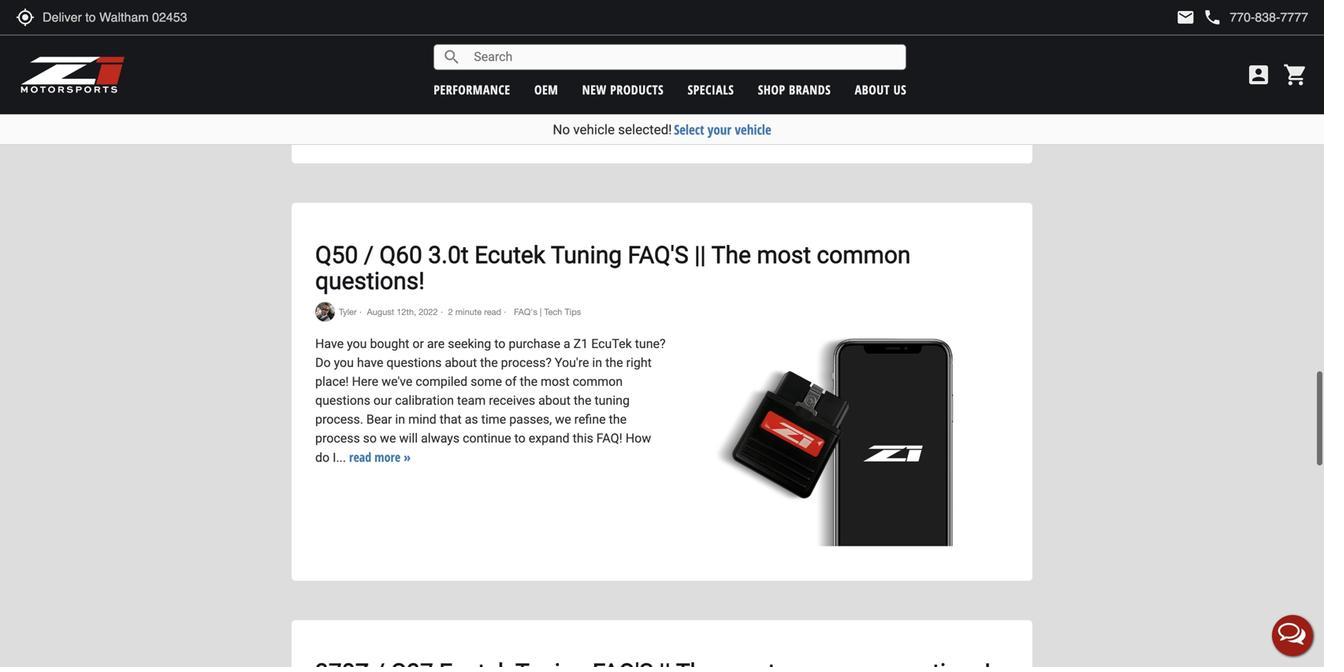 Task type: locate. For each thing, give the bounding box(es) containing it.
in down ecutek
[[593, 356, 603, 371]]

compiled
[[416, 375, 468, 390]]

questions!
[[315, 267, 425, 295]]

0 horizontal spatial read more » link
[[349, 449, 411, 466]]

vehicle right no
[[574, 122, 615, 138]]

1 vertical spatial to
[[515, 431, 526, 446]]

read more » down "so"
[[349, 449, 411, 466]]

faq's
[[514, 307, 538, 317]]

new products link
[[583, 81, 664, 98]]

1 horizontal spatial questions
[[387, 356, 442, 371]]

0 vertical spatial questions
[[387, 356, 442, 371]]

most
[[757, 241, 811, 269], [541, 375, 570, 390]]

faq's                                                                              |                                                                                                            tech tips
[[512, 307, 581, 317]]

you up 'have'
[[347, 337, 367, 352]]

1 vertical spatial questions
[[315, 394, 371, 409]]

1 horizontal spatial read more »
[[571, 39, 633, 56]]

in
[[593, 356, 603, 371], [395, 412, 405, 427]]

have you bought or are seeking to purchase a z1 ecutek tune? do you have questions about the process? you're in the right place! here we've compiled some of the most common questions our calibration team receives about the tuning process. bear in mind that as time passes, we refine the process so we will always continue to expand this faq! how do i...
[[315, 337, 666, 466]]

phone link
[[1204, 8, 1309, 27]]

brands
[[789, 81, 831, 98]]

time
[[482, 412, 506, 427]]

products
[[610, 81, 664, 98]]

we
[[555, 412, 572, 427], [380, 431, 396, 446]]

read more »
[[571, 39, 633, 56], [349, 449, 411, 466]]

1 horizontal spatial most
[[757, 241, 811, 269]]

1 vertical spatial you
[[334, 356, 354, 371]]

shop brands
[[758, 81, 831, 98]]

1 vertical spatial read more »
[[349, 449, 411, 466]]

0 vertical spatial read
[[571, 39, 593, 56]]

read more » for top read more » 'link'
[[571, 39, 633, 56]]

1 horizontal spatial »
[[626, 39, 633, 56]]

our
[[374, 394, 392, 409]]

0 horizontal spatial most
[[541, 375, 570, 390]]

more
[[597, 39, 623, 56], [375, 449, 401, 466]]

1 horizontal spatial read more » link
[[571, 39, 633, 56]]

faq's
[[628, 241, 689, 269]]

0 vertical spatial most
[[757, 241, 811, 269]]

1 vertical spatial most
[[541, 375, 570, 390]]

passes,
[[510, 412, 552, 427]]

this
[[573, 431, 594, 446]]

most inside q50 / q60 3.0t ecutek tuning faq's || the most common questions!
[[757, 241, 811, 269]]

» for top read more » 'link'
[[626, 39, 633, 56]]

1 vertical spatial »
[[404, 449, 411, 466]]

so
[[363, 431, 377, 446]]

1 horizontal spatial more
[[597, 39, 623, 56]]

read more » link
[[571, 39, 633, 56], [349, 449, 411, 466]]

account_box
[[1247, 62, 1272, 88]]

2 horizontal spatial read
[[571, 39, 593, 56]]

about us
[[855, 81, 907, 98]]

specials
[[688, 81, 734, 98]]

1 vertical spatial in
[[395, 412, 405, 427]]

1 vertical spatial common
[[573, 375, 623, 390]]

continue
[[463, 431, 512, 446]]

search
[[443, 48, 462, 67]]

more for top read more » 'link'
[[597, 39, 623, 56]]

most down you're
[[541, 375, 570, 390]]

0 vertical spatial common
[[817, 241, 911, 269]]

to
[[495, 337, 506, 352], [515, 431, 526, 446]]

right
[[627, 356, 652, 371]]

most right the
[[757, 241, 811, 269]]

0 vertical spatial about
[[445, 356, 477, 371]]

we up the expand
[[555, 412, 572, 427]]

0 horizontal spatial read
[[349, 449, 372, 466]]

0 vertical spatial read more »
[[571, 39, 633, 56]]

1 horizontal spatial common
[[817, 241, 911, 269]]

3.0t
[[428, 241, 469, 269]]

read right i...
[[349, 449, 372, 466]]

2 vertical spatial read
[[349, 449, 372, 466]]

a
[[564, 337, 571, 352]]

about up the 'passes,'
[[539, 394, 571, 409]]

read right the minute
[[484, 307, 502, 317]]

tech
[[544, 307, 563, 317]]

vehicle right "your" at right
[[735, 121, 772, 139]]

we've
[[382, 375, 413, 390]]

the up refine
[[574, 394, 592, 409]]

tyler image
[[315, 302, 335, 322]]

vehicle inside no vehicle selected! select your vehicle
[[574, 122, 615, 138]]

selected!
[[618, 122, 672, 138]]

0 horizontal spatial we
[[380, 431, 396, 446]]

mail link
[[1177, 8, 1196, 27]]

common
[[817, 241, 911, 269], [573, 375, 623, 390]]

the down tuning
[[609, 412, 627, 427]]

more up new products
[[597, 39, 623, 56]]

questions down or
[[387, 356, 442, 371]]

about
[[445, 356, 477, 371], [539, 394, 571, 409]]

more down "so"
[[375, 449, 401, 466]]

you
[[347, 337, 367, 352], [334, 356, 354, 371]]

0 vertical spatial more
[[597, 39, 623, 56]]

1 horizontal spatial read
[[484, 307, 502, 317]]

us
[[894, 81, 907, 98]]

read more » for read more » 'link' to the bottom
[[349, 449, 411, 466]]

expand
[[529, 431, 570, 446]]

1 vertical spatial read more » link
[[349, 449, 411, 466]]

1 horizontal spatial in
[[593, 356, 603, 371]]

my_location
[[16, 8, 35, 27]]

in up will
[[395, 412, 405, 427]]

||
[[695, 241, 706, 269]]

we right "so"
[[380, 431, 396, 446]]

new products
[[583, 81, 664, 98]]

z1
[[574, 337, 588, 352]]

»
[[626, 39, 633, 56], [404, 449, 411, 466]]

about down seeking
[[445, 356, 477, 371]]

1 vertical spatial more
[[375, 449, 401, 466]]

vehicle
[[735, 121, 772, 139], [574, 122, 615, 138]]

tips
[[565, 307, 581, 317]]

read up new
[[571, 39, 593, 56]]

0 horizontal spatial read more »
[[349, 449, 411, 466]]

0 horizontal spatial more
[[375, 449, 401, 466]]

1 horizontal spatial we
[[555, 412, 572, 427]]

about us link
[[855, 81, 907, 98]]

as
[[465, 412, 478, 427]]

questions
[[387, 356, 442, 371], [315, 394, 371, 409]]

to right seeking
[[495, 337, 506, 352]]

1 vertical spatial read
[[484, 307, 502, 317]]

read more » link up new
[[571, 39, 633, 56]]

0 horizontal spatial questions
[[315, 394, 371, 409]]

questions up process.
[[315, 394, 371, 409]]

purchase
[[509, 337, 561, 352]]

to down the 'passes,'
[[515, 431, 526, 446]]

0 horizontal spatial vehicle
[[574, 122, 615, 138]]

» down will
[[404, 449, 411, 466]]

i...
[[333, 451, 346, 466]]

you right do
[[334, 356, 354, 371]]

0 horizontal spatial about
[[445, 356, 477, 371]]

0 horizontal spatial to
[[495, 337, 506, 352]]

1 vertical spatial about
[[539, 394, 571, 409]]

0 horizontal spatial common
[[573, 375, 623, 390]]

» up new products
[[626, 39, 633, 56]]

read more » up new
[[571, 39, 633, 56]]

performance
[[434, 81, 511, 98]]

0 vertical spatial »
[[626, 39, 633, 56]]

read more » link down "so"
[[349, 449, 411, 466]]

0 horizontal spatial »
[[404, 449, 411, 466]]

are
[[427, 337, 445, 352]]

place!
[[315, 375, 349, 390]]



Task type: vqa. For each thing, say whether or not it's contained in the screenshot.
Shopping_Cart
yes



Task type: describe. For each thing, give the bounding box(es) containing it.
0 vertical spatial you
[[347, 337, 367, 352]]

q50 / q60 3.0t ecutek tuning faq's || the most common questions!
[[315, 241, 911, 295]]

specials link
[[688, 81, 734, 98]]

august 12th, 2022
[[367, 307, 438, 317]]

of
[[505, 375, 517, 390]]

how
[[626, 431, 652, 446]]

bought
[[370, 337, 410, 352]]

shopping_cart link
[[1280, 62, 1309, 88]]

august
[[367, 307, 394, 317]]

/
[[364, 241, 374, 269]]

the up some
[[480, 356, 498, 371]]

q50 / q60 3.0t ecutek tuning faq's || the most common questions! image
[[683, 302, 1009, 547]]

have
[[315, 337, 344, 352]]

0 vertical spatial to
[[495, 337, 506, 352]]

mail
[[1177, 8, 1196, 27]]

new
[[583, 81, 607, 98]]

the down ecutek
[[606, 356, 623, 371]]

z1 motorsports logo image
[[20, 55, 126, 95]]

select
[[674, 121, 705, 139]]

will
[[399, 431, 418, 446]]

seeking
[[448, 337, 492, 352]]

|
[[540, 307, 542, 317]]

your
[[708, 121, 732, 139]]

no
[[553, 122, 570, 138]]

0 vertical spatial in
[[593, 356, 603, 371]]

bear
[[367, 412, 392, 427]]

q50
[[315, 241, 358, 269]]

1 vertical spatial we
[[380, 431, 396, 446]]

shop
[[758, 81, 786, 98]]

brake rotor deposits: why your rotors aren't really warped! image
[[683, 0, 1009, 129]]

no vehicle selected! select your vehicle
[[553, 121, 772, 139]]

the right of
[[520, 375, 538, 390]]

oem
[[535, 81, 559, 98]]

or
[[413, 337, 424, 352]]

common inside have you bought or are seeking to purchase a z1 ecutek tune? do you have questions about the process? you're in the right place! here we've compiled some of the most common questions our calibration team receives about the tuning process. bear in mind that as time passes, we refine the process so we will always continue to expand this faq! how do i...
[[573, 375, 623, 390]]

process
[[315, 431, 360, 446]]

refine
[[575, 412, 606, 427]]

performance link
[[434, 81, 511, 98]]

minute
[[456, 307, 482, 317]]

about
[[855, 81, 890, 98]]

that
[[440, 412, 462, 427]]

mail phone
[[1177, 8, 1223, 27]]

team
[[457, 394, 486, 409]]

0 vertical spatial read more » link
[[571, 39, 633, 56]]

common inside q50 / q60 3.0t ecutek tuning faq's || the most common questions!
[[817, 241, 911, 269]]

2 minute read
[[448, 307, 502, 317]]

1 horizontal spatial to
[[515, 431, 526, 446]]

here
[[352, 375, 379, 390]]

shopping_cart
[[1284, 62, 1309, 88]]

0 vertical spatial we
[[555, 412, 572, 427]]

process.
[[315, 412, 363, 427]]

q60
[[380, 241, 423, 269]]

do
[[315, 451, 330, 466]]

the
[[712, 241, 751, 269]]

mind
[[409, 412, 437, 427]]

tune?
[[635, 337, 666, 352]]

always
[[421, 431, 460, 446]]

most inside have you bought or are seeking to purchase a z1 ecutek tune? do you have questions about the process? you're in the right place! here we've compiled some of the most common questions our calibration team receives about the tuning process. bear in mind that as time passes, we refine the process so we will always continue to expand this faq! how do i...
[[541, 375, 570, 390]]

0 horizontal spatial in
[[395, 412, 405, 427]]

account_box link
[[1243, 62, 1276, 88]]

» for read more » 'link' to the bottom
[[404, 449, 411, 466]]

ecutek
[[592, 337, 632, 352]]

do
[[315, 356, 331, 371]]

read for read more » 'link' to the bottom
[[349, 449, 372, 466]]

shop brands link
[[758, 81, 831, 98]]

read for top read more » 'link'
[[571, 39, 593, 56]]

receives
[[489, 394, 536, 409]]

oem link
[[535, 81, 559, 98]]

tuning
[[551, 241, 622, 269]]

1 horizontal spatial about
[[539, 394, 571, 409]]

have
[[357, 356, 384, 371]]

Search search field
[[462, 45, 906, 69]]

q50 / q60 3.0t ecutek tuning faq's || the most common questions! link
[[315, 241, 911, 295]]

2
[[448, 307, 453, 317]]

2022
[[419, 307, 438, 317]]

process?
[[501, 356, 552, 371]]

select your vehicle link
[[674, 121, 772, 139]]

phone
[[1204, 8, 1223, 27]]

12th,
[[397, 307, 416, 317]]

1 horizontal spatial vehicle
[[735, 121, 772, 139]]

faq!
[[597, 431, 623, 446]]

tyler
[[339, 307, 357, 317]]

you're
[[555, 356, 589, 371]]

more for read more » 'link' to the bottom
[[375, 449, 401, 466]]

ecutek
[[475, 241, 546, 269]]

tuning
[[595, 394, 630, 409]]



